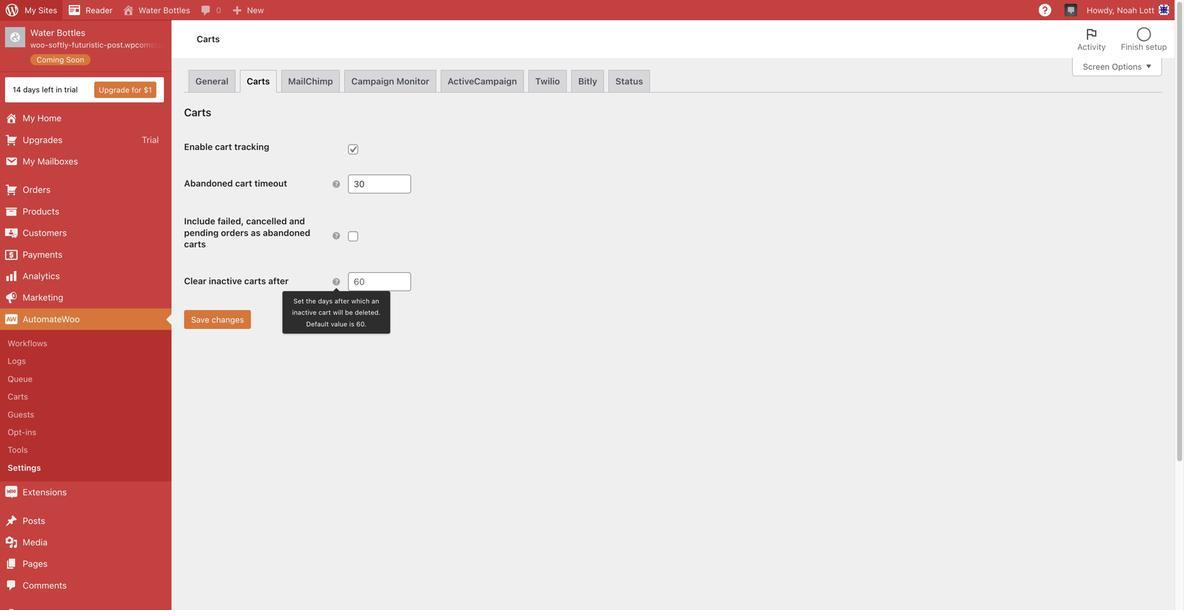 Task type: locate. For each thing, give the bounding box(es) containing it.
1 vertical spatial after
[[335, 297, 350, 305]]

1 vertical spatial inactive
[[292, 309, 317, 316]]

bitly
[[579, 76, 598, 86]]

1 vertical spatial carts
[[244, 276, 266, 286]]

logs
[[8, 357, 26, 366]]

0 horizontal spatial carts link
[[0, 388, 172, 406]]

as
[[251, 228, 261, 238]]

cancelled
[[246, 216, 287, 227]]

my for my home
[[23, 113, 35, 123]]

soon
[[66, 55, 84, 64]]

activity button
[[1070, 20, 1114, 58]]

my down upgrades
[[23, 156, 35, 167]]

0 vertical spatial carts
[[184, 239, 206, 250]]

my inside toolbar navigation
[[25, 5, 36, 15]]

cart for enable
[[215, 142, 232, 152]]

bottles for water bottles
[[163, 5, 190, 15]]

after inside set the days after which an inactive cart will be deleted. default value is 60.
[[335, 297, 350, 305]]

1 vertical spatial my
[[23, 113, 35, 123]]

days right the 14
[[23, 85, 40, 94]]

mailboxes
[[37, 156, 78, 167]]

marketing link
[[0, 287, 172, 309]]

0 horizontal spatial inactive
[[209, 276, 242, 286]]

60.
[[356, 320, 367, 328]]

comments
[[23, 581, 67, 591]]

1 horizontal spatial carts link
[[240, 70, 277, 93]]

carts inside include failed, cancelled and pending orders as abandoned carts
[[184, 239, 206, 250]]

options
[[1113, 62, 1142, 71]]

finish
[[1122, 42, 1144, 51]]

upgrades
[[23, 135, 63, 145]]

None submit
[[184, 310, 251, 329]]

set the days after which an inactive cart will be deleted. default value is 60.
[[292, 297, 381, 328]]

noah
[[1118, 5, 1138, 15]]

after
[[268, 276, 289, 286], [335, 297, 350, 305]]

days inside set the days after which an inactive cart will be deleted. default value is 60.
[[318, 297, 333, 305]]

cart left timeout
[[235, 178, 252, 189]]

automatewoo
[[23, 314, 80, 324]]

0 vertical spatial water
[[139, 5, 161, 15]]

days right the
[[318, 297, 333, 305]]

clear
[[184, 276, 207, 286]]

0 vertical spatial cart
[[215, 142, 232, 152]]

my left sites
[[25, 5, 36, 15]]

bottles up softly-
[[57, 27, 85, 38]]

2 vertical spatial my
[[23, 156, 35, 167]]

tools
[[8, 445, 28, 455]]

0 vertical spatial my
[[25, 5, 36, 15]]

0 vertical spatial bottles
[[163, 5, 190, 15]]

my left home
[[23, 113, 35, 123]]

2 horizontal spatial cart
[[319, 309, 331, 316]]

payments
[[23, 249, 63, 260]]

inactive
[[209, 276, 242, 286], [292, 309, 317, 316]]

clear inactive carts after
[[184, 276, 289, 286]]

carts
[[184, 239, 206, 250], [244, 276, 266, 286]]

screen options
[[1084, 62, 1142, 71]]

an
[[372, 297, 379, 305]]

carts link right general
[[240, 70, 277, 93]]

general link
[[189, 70, 235, 92]]

my mailboxes
[[23, 156, 78, 167]]

trial
[[64, 85, 78, 94]]

orders
[[221, 228, 249, 238]]

1 vertical spatial water
[[30, 27, 54, 38]]

0 vertical spatial after
[[268, 276, 289, 286]]

upgrade
[[99, 86, 130, 94]]

my
[[25, 5, 36, 15], [23, 113, 35, 123], [23, 156, 35, 167]]

0 vertical spatial carts link
[[240, 70, 277, 93]]

lott
[[1140, 5, 1155, 15]]

inactive right clear
[[209, 276, 242, 286]]

will
[[333, 309, 343, 316]]

water up woo-
[[30, 27, 54, 38]]

1 vertical spatial cart
[[235, 178, 252, 189]]

carts down queue
[[8, 392, 28, 402]]

1 horizontal spatial inactive
[[292, 309, 317, 316]]

cart right enable
[[215, 142, 232, 152]]

workflows link
[[0, 335, 172, 352]]

carts down as
[[244, 276, 266, 286]]

0 vertical spatial days
[[23, 85, 40, 94]]

1 vertical spatial days
[[318, 297, 333, 305]]

inactive down set
[[292, 309, 317, 316]]

pages
[[23, 559, 48, 569]]

orders
[[23, 185, 51, 195]]

carts link
[[240, 70, 277, 93], [0, 388, 172, 406]]

0 horizontal spatial water
[[30, 27, 54, 38]]

finish setup
[[1122, 42, 1168, 51]]

1 horizontal spatial after
[[335, 297, 350, 305]]

1 horizontal spatial days
[[318, 297, 333, 305]]

1 horizontal spatial bottles
[[163, 5, 190, 15]]

abandoned
[[263, 228, 311, 238]]

0 horizontal spatial bottles
[[57, 27, 85, 38]]

carts right general
[[247, 76, 270, 86]]

0 horizontal spatial carts
[[184, 239, 206, 250]]

after down abandoned
[[268, 276, 289, 286]]

activecampaign link
[[441, 70, 524, 92]]

0 vertical spatial inactive
[[209, 276, 242, 286]]

and
[[289, 216, 305, 227]]

tab list
[[1070, 20, 1175, 58]]

1 horizontal spatial cart
[[235, 178, 252, 189]]

sites
[[38, 5, 57, 15]]

orders link
[[0, 179, 172, 201]]

my sites link
[[0, 0, 62, 20]]

bottles inside water bottles woo-softly-futuristic-post.wpcomstaging.com coming soon
[[57, 27, 85, 38]]

comments link
[[0, 575, 172, 597]]

carts down pending
[[184, 239, 206, 250]]

2 vertical spatial cart
[[319, 309, 331, 316]]

settings link
[[0, 459, 172, 477]]

carts link up the opt-ins link
[[0, 388, 172, 406]]

bottles inside water bottles link
[[163, 5, 190, 15]]

enable cart tracking
[[184, 142, 269, 152]]

setup
[[1146, 42, 1168, 51]]

1 vertical spatial bottles
[[57, 27, 85, 38]]

futuristic-
[[72, 40, 107, 49]]

left
[[42, 85, 54, 94]]

after up will
[[335, 297, 350, 305]]

days
[[23, 85, 40, 94], [318, 297, 333, 305]]

bottles
[[163, 5, 190, 15], [57, 27, 85, 38]]

cart left will
[[319, 309, 331, 316]]

water inside water bottles link
[[139, 5, 161, 15]]

bottles left 0 link
[[163, 5, 190, 15]]

1 horizontal spatial water
[[139, 5, 161, 15]]

status
[[616, 76, 643, 86]]

screen options button
[[1073, 57, 1163, 76]]

my for my sites
[[25, 5, 36, 15]]

tab list containing activity
[[1070, 20, 1175, 58]]

coming
[[37, 55, 64, 64]]

opt-
[[8, 428, 25, 437]]

timeout
[[255, 178, 287, 189]]

upgrade for $1
[[99, 86, 152, 94]]

guests
[[8, 410, 34, 419]]

include failed, cancelled and pending orders as abandoned carts
[[184, 216, 311, 250]]

water inside water bottles woo-softly-futuristic-post.wpcomstaging.com coming soon
[[30, 27, 54, 38]]

my for my mailboxes
[[23, 156, 35, 167]]

inactive inside set the days after which an inactive cart will be deleted. default value is 60.
[[292, 309, 317, 316]]

0 horizontal spatial days
[[23, 85, 40, 94]]

cart
[[215, 142, 232, 152], [235, 178, 252, 189], [319, 309, 331, 316]]

set
[[294, 297, 304, 305]]

0 horizontal spatial after
[[268, 276, 289, 286]]

water
[[139, 5, 161, 15], [30, 27, 54, 38]]

water up the "post.wpcomstaging.com"
[[139, 5, 161, 15]]

0 horizontal spatial cart
[[215, 142, 232, 152]]

monitor
[[397, 76, 430, 86]]

trial
[[142, 135, 159, 145]]



Task type: vqa. For each thing, say whether or not it's contained in the screenshot.
Decrement icon
no



Task type: describe. For each thing, give the bounding box(es) containing it.
activecampaign
[[448, 76, 517, 86]]

opt-ins
[[8, 428, 36, 437]]

tools link
[[0, 441, 172, 459]]

0 link
[[195, 0, 226, 20]]

customers
[[23, 228, 67, 238]]

analytics link
[[0, 266, 172, 287]]

deleted.
[[355, 309, 381, 316]]

$1
[[144, 86, 152, 94]]

carts inside main menu navigation
[[8, 392, 28, 402]]

logs link
[[0, 352, 172, 370]]

ins
[[25, 428, 36, 437]]

cart inside set the days after which an inactive cart will be deleted. default value is 60.
[[319, 309, 331, 316]]

campaign
[[352, 76, 394, 86]]

water bottles
[[139, 5, 190, 15]]

queue link
[[0, 370, 172, 388]]

the
[[306, 297, 316, 305]]

media link
[[0, 532, 172, 554]]

payments link
[[0, 244, 172, 266]]

settings
[[8, 463, 41, 473]]

after for days
[[335, 297, 350, 305]]

campaign monitor
[[352, 76, 430, 86]]

customers link
[[0, 222, 172, 244]]

be
[[345, 309, 353, 316]]

home
[[37, 113, 62, 123]]

notification image
[[1067, 4, 1077, 15]]

workflows
[[8, 339, 47, 348]]

0
[[216, 5, 221, 15]]

bitly link
[[572, 70, 604, 92]]

new link
[[226, 0, 269, 20]]

toolbar navigation
[[0, 0, 1175, 23]]

include
[[184, 216, 215, 227]]

finish setup button
[[1114, 20, 1175, 58]]

which
[[351, 297, 370, 305]]

status link
[[609, 70, 650, 92]]

tracking
[[234, 142, 269, 152]]

is
[[349, 320, 355, 328]]

default
[[306, 320, 329, 328]]

water for water bottles woo-softly-futuristic-post.wpcomstaging.com coming soon
[[30, 27, 54, 38]]

media
[[23, 537, 47, 548]]

in
[[56, 85, 62, 94]]

bottles for water bottles woo-softly-futuristic-post.wpcomstaging.com coming soon
[[57, 27, 85, 38]]

activity
[[1078, 42, 1106, 51]]

Clear inactive carts after number field
[[348, 272, 411, 291]]

screen
[[1084, 62, 1110, 71]]

analytics
[[23, 271, 60, 281]]

Enable cart tracking checkbox
[[348, 144, 358, 154]]

enable
[[184, 142, 213, 152]]

Abandoned cart timeout number field
[[348, 175, 411, 194]]

general
[[196, 76, 229, 86]]

post.wpcomstaging.com
[[107, 40, 194, 49]]

cart for abandoned
[[235, 178, 252, 189]]

abandoned cart timeout
[[184, 178, 287, 189]]

value
[[331, 320, 347, 328]]

queue
[[8, 374, 33, 384]]

automatewoo link
[[0, 309, 172, 330]]

water for water bottles
[[139, 5, 161, 15]]

days inside main menu navigation
[[23, 85, 40, 94]]

mailchimp link
[[281, 70, 340, 92]]

campaign monitor link
[[345, 70, 436, 92]]

extensions link
[[0, 482, 172, 504]]

my home
[[23, 113, 62, 123]]

howdy,
[[1087, 5, 1115, 15]]

1 horizontal spatial carts
[[244, 276, 266, 286]]

opt-ins link
[[0, 424, 172, 441]]

reader
[[86, 5, 113, 15]]

1 vertical spatial carts link
[[0, 388, 172, 406]]

extensions
[[23, 487, 67, 498]]

new
[[247, 5, 264, 15]]

softly-
[[49, 40, 72, 49]]

twilio link
[[529, 70, 567, 92]]

carts down general
[[184, 106, 211, 119]]

after for carts
[[268, 276, 289, 286]]

for
[[132, 86, 142, 94]]

products link
[[0, 201, 172, 222]]

abandoned
[[184, 178, 233, 189]]

posts
[[23, 516, 45, 526]]

products
[[23, 206, 59, 217]]

carts down 0 link
[[197, 34, 220, 44]]

water bottles link
[[118, 0, 195, 20]]

upgrade for $1 button
[[94, 82, 156, 98]]

main menu navigation
[[0, 20, 194, 611]]

Include failed, cancelled and pending orders as abandoned carts checkbox
[[348, 232, 358, 242]]

posts link
[[0, 511, 172, 532]]

marketing
[[23, 292, 63, 303]]

14 days left in trial
[[13, 85, 78, 94]]

guests link
[[0, 406, 172, 424]]

pages link
[[0, 554, 172, 575]]

failed,
[[218, 216, 244, 227]]

howdy, noah lott
[[1087, 5, 1155, 15]]



